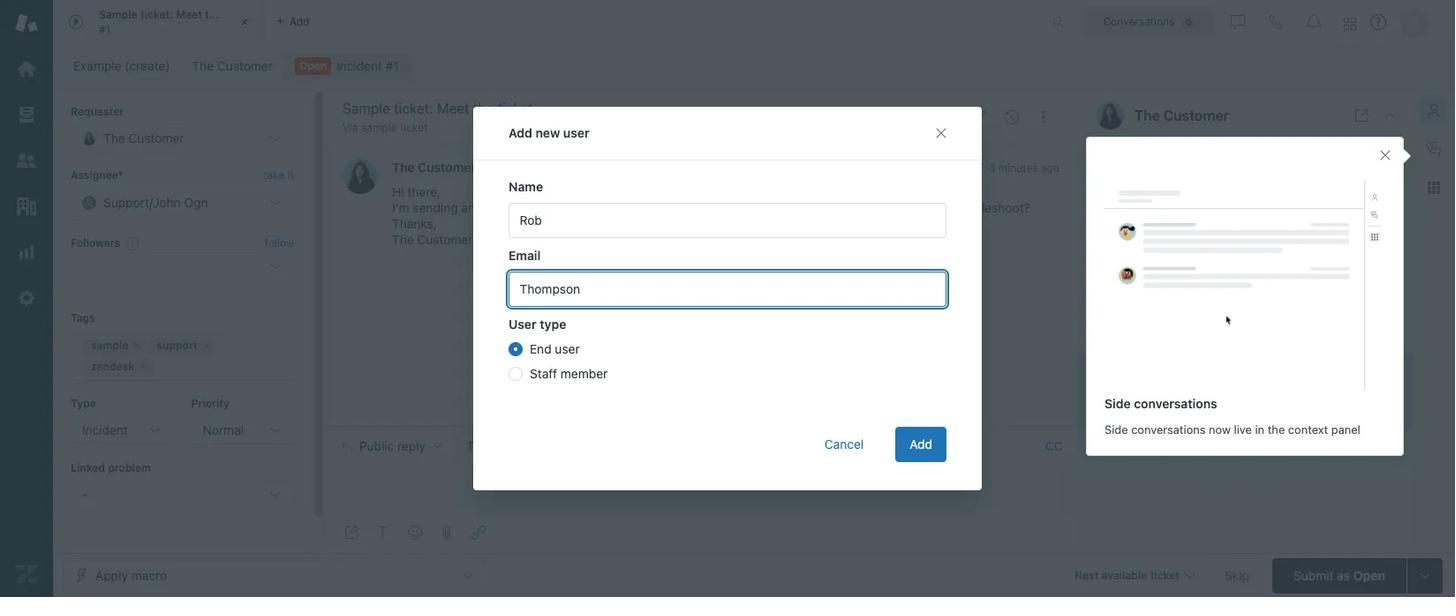 Task type: describe. For each thing, give the bounding box(es) containing it.
add new user
[[509, 125, 590, 140]]

zendesk image
[[15, 563, 38, 586]]

mon, 09:23 est
[[1179, 177, 1271, 192]]

conversations button
[[1084, 8, 1215, 36]]

sample
[[99, 8, 138, 21]]

add attachment image
[[440, 526, 454, 540]]

english
[[1179, 205, 1220, 220]]

the right the user image
[[1135, 108, 1160, 124]]

2 horizontal spatial the customer
[[1135, 108, 1229, 124]]

zendesk support image
[[15, 11, 38, 34]]

side for side conversations now live in the context panel
[[1105, 423, 1128, 437]]

insert emojis image
[[408, 526, 422, 540]]

2 i'm from the left
[[563, 201, 581, 216]]

ticket inside sample ticket: meet the ticket #1
[[225, 8, 254, 21]]

staff
[[530, 366, 557, 381]]

get started image
[[15, 57, 38, 80]]

Name field
[[509, 203, 947, 238]]

conversations
[[1104, 15, 1175, 28]]

incident button
[[71, 417, 174, 445]]

format text image
[[376, 526, 390, 540]]

ago for 3 minutes ago status open
[[1182, 384, 1201, 397]]

ticket:
[[140, 8, 173, 21]]

apps image
[[1427, 181, 1441, 195]]

side conversations
[[1105, 396, 1217, 411]]

ago for 3 minutes ago
[[1041, 162, 1060, 175]]

hi
[[392, 185, 404, 200]]

english (united states)
[[1179, 205, 1310, 220]]

cc
[[1046, 439, 1063, 454]]

normal
[[203, 423, 244, 438]]

skip button
[[1209, 559, 1265, 594]]

staff member
[[530, 366, 608, 381]]

2 vertical spatial open
[[1354, 568, 1385, 583]]

customer@example.com
[[1179, 149, 1319, 164]]

me
[[931, 201, 948, 216]]

1 i'm from the left
[[392, 201, 409, 216]]

add for add
[[910, 437, 932, 452]]

avatar image
[[343, 159, 378, 195]]

new inside the hi there, i'm sending an email because i'm having a problem setting up your new product. can you help me troubleshoot? thanks, the customer
[[774, 201, 798, 216]]

organizations image
[[15, 195, 38, 218]]

type
[[71, 397, 96, 410]]

user
[[509, 317, 537, 332]]

conversations for side conversations
[[1134, 396, 1217, 411]]

the inside sample ticket: meet the ticket #1
[[205, 8, 222, 21]]

an
[[461, 201, 475, 216]]

admin image
[[15, 287, 38, 310]]

because
[[512, 201, 560, 216]]

in
[[1255, 423, 1265, 437]]

events image
[[1005, 110, 1019, 124]]

follow
[[265, 237, 294, 250]]

close modal image
[[934, 126, 948, 140]]

skip
[[1225, 568, 1249, 583]]

09:23
[[1211, 177, 1245, 192]]

take it
[[263, 169, 294, 182]]

time
[[1129, 177, 1154, 192]]

language
[[1096, 205, 1152, 220]]

1 vertical spatial the
[[1268, 423, 1285, 437]]

sending
[[413, 201, 458, 216]]

notes
[[1096, 234, 1130, 249]]

up
[[728, 201, 743, 216]]

thanks,
[[392, 217, 437, 232]]

priority
[[191, 397, 229, 410]]

zendesk products image
[[1344, 17, 1356, 30]]

1 vertical spatial user
[[555, 342, 580, 357]]

the inside the hi there, i'm sending an email because i'm having a problem setting up your new product. can you help me troubleshoot? thanks, the customer
[[392, 233, 414, 248]]

views image
[[15, 103, 38, 126]]

your
[[746, 201, 771, 216]]

end
[[530, 342, 552, 357]]

email inside add new user dialog
[[509, 248, 541, 263]]

live
[[1234, 423, 1252, 437]]

draft mode image
[[344, 526, 359, 540]]

to
[[467, 439, 481, 454]]

local time
[[1096, 177, 1154, 192]]

3 for 3 minutes ago status open
[[1130, 384, 1137, 397]]

via sample ticket
[[343, 121, 428, 134]]

customer context image
[[1427, 103, 1441, 117]]

follow button
[[265, 236, 294, 252]]

side conversations now live in the context panel
[[1105, 423, 1361, 437]]

add for add new user
[[509, 125, 532, 140]]

the inside the customer link
[[192, 58, 214, 73]]

type
[[540, 317, 566, 332]]

context
[[1288, 423, 1328, 437]]

can
[[853, 201, 875, 216]]

#1
[[99, 23, 110, 36]]

states)
[[1269, 205, 1310, 220]]

3 minutes ago text field
[[1130, 384, 1201, 397]]

problem inside the hi there, i'm sending an email because i'm having a problem setting up your new product. can you help me troubleshoot? thanks, the customer
[[635, 201, 682, 216]]

3 minutes ago
[[989, 162, 1060, 175]]

0 vertical spatial user
[[563, 125, 590, 140]]



Task type: locate. For each thing, give the bounding box(es) containing it.
2 side from the top
[[1105, 423, 1128, 437]]

0 vertical spatial add
[[509, 125, 532, 140]]

side for side conversations
[[1105, 396, 1131, 411]]

conversations down side conversations
[[1131, 423, 1206, 437]]

0 horizontal spatial add
[[509, 125, 532, 140]]

reporting image
[[15, 241, 38, 264]]

minutes inside the 3 minutes ago status open
[[1140, 384, 1179, 397]]

mon,
[[1179, 177, 1207, 192]]

1 horizontal spatial the
[[1268, 423, 1285, 437]]

1 horizontal spatial ago
[[1182, 384, 1201, 397]]

est
[[1248, 177, 1271, 192]]

email
[[478, 201, 509, 216]]

(united
[[1223, 205, 1266, 220]]

1 vertical spatial problem
[[108, 462, 151, 475]]

linked
[[71, 462, 105, 475]]

problem down incident popup button
[[108, 462, 151, 475]]

tab
[[53, 0, 265, 44]]

new right your
[[774, 201, 798, 216]]

Add user notes text field
[[1179, 233, 1392, 293]]

2 vertical spatial the customer
[[392, 160, 476, 175]]

normal button
[[191, 417, 294, 445]]

email up local at right top
[[1096, 149, 1126, 164]]

0 horizontal spatial the customer link
[[181, 54, 284, 79]]

3 for 3 minutes ago
[[989, 162, 996, 175]]

open inside secondary element
[[299, 59, 327, 72]]

open inside the 3 minutes ago status open
[[1167, 403, 1194, 416]]

tabs tab list
[[53, 0, 1034, 44]]

0 horizontal spatial the customer
[[192, 58, 273, 73]]

conversations
[[1134, 396, 1217, 411], [1131, 423, 1206, 437]]

the customer inside secondary element
[[192, 58, 273, 73]]

product.
[[801, 201, 850, 216]]

0 horizontal spatial ago
[[1041, 162, 1060, 175]]

a
[[625, 201, 632, 216]]

i'm down hi
[[392, 201, 409, 216]]

new inside dialog
[[536, 125, 560, 140]]

1 vertical spatial the customer link
[[392, 160, 476, 175]]

the customer link
[[181, 54, 284, 79], [392, 160, 476, 175]]

customer up there,
[[418, 160, 476, 175]]

status
[[1130, 403, 1164, 416]]

it
[[288, 169, 294, 182]]

user type
[[509, 317, 566, 332]]

1 horizontal spatial new
[[774, 201, 798, 216]]

customer up customer@example.com
[[1164, 108, 1229, 124]]

conversations up now
[[1134, 396, 1217, 411]]

example (create) button
[[62, 54, 181, 79]]

the right meet
[[205, 8, 222, 21]]

add button
[[896, 427, 947, 463]]

1 vertical spatial 3
[[1130, 384, 1137, 397]]

3
[[989, 162, 996, 175], [1130, 384, 1137, 397]]

close image
[[236, 13, 253, 31]]

troubleshoot?
[[951, 201, 1030, 216]]

minutes for 3 minutes ago status open
[[1140, 384, 1179, 397]]

1 vertical spatial ago
[[1182, 384, 1201, 397]]

1 vertical spatial add
[[910, 437, 932, 452]]

problem right a
[[635, 201, 682, 216]]

0 vertical spatial the customer
[[192, 58, 273, 73]]

take it button
[[263, 167, 294, 185]]

0 vertical spatial email
[[1096, 149, 1126, 164]]

i'm left having
[[563, 201, 581, 216]]

secondary element
[[53, 49, 1455, 84]]

cc button
[[1046, 439, 1063, 454]]

user image
[[1096, 102, 1124, 130]]

sample
[[361, 121, 397, 134]]

the customer link up there,
[[392, 160, 476, 175]]

1 horizontal spatial email
[[1096, 149, 1126, 164]]

side
[[1105, 396, 1131, 411], [1105, 423, 1128, 437]]

(create)
[[125, 58, 170, 73]]

view more details image
[[1355, 109, 1369, 123]]

user up "staff member"
[[555, 342, 580, 357]]

add inside "button"
[[910, 437, 932, 452]]

0 horizontal spatial 3
[[989, 162, 996, 175]]

you
[[879, 201, 899, 216]]

0 horizontal spatial new
[[536, 125, 560, 140]]

customer inside the hi there, i'm sending an email because i'm having a problem setting up your new product. can you help me troubleshoot? thanks, the customer
[[417, 233, 473, 248]]

0 vertical spatial 3
[[989, 162, 996, 175]]

tab containing sample ticket: meet the ticket
[[53, 0, 265, 44]]

0 vertical spatial the
[[205, 8, 222, 21]]

add link (cmd k) image
[[472, 526, 486, 540]]

1 vertical spatial conversations
[[1131, 423, 1206, 437]]

add new user dialog
[[473, 107, 982, 491]]

close image
[[1383, 109, 1397, 123]]

the
[[205, 8, 222, 21], [1268, 423, 1285, 437]]

open
[[299, 59, 327, 72], [1167, 403, 1194, 416], [1354, 568, 1385, 583]]

cancel button
[[810, 427, 878, 463]]

the customer up mon,
[[1135, 108, 1229, 124]]

customer inside secondary element
[[217, 58, 273, 73]]

Public reply composer text field
[[334, 465, 1056, 502]]

customer down sending
[[417, 233, 473, 248]]

0 horizontal spatial minutes
[[998, 162, 1038, 175]]

0 vertical spatial minutes
[[998, 162, 1038, 175]]

customer
[[217, 58, 273, 73], [1164, 108, 1229, 124], [418, 160, 476, 175], [417, 233, 473, 248]]

member
[[561, 366, 608, 381]]

1 vertical spatial new
[[774, 201, 798, 216]]

3 minutes ago status open
[[1130, 384, 1201, 416]]

0 vertical spatial side
[[1105, 396, 1131, 411]]

the customer link down close icon
[[181, 54, 284, 79]]

1 horizontal spatial the customer link
[[392, 160, 476, 175]]

email down because at the top left
[[509, 248, 541, 263]]

0 horizontal spatial the
[[205, 8, 222, 21]]

Email field
[[509, 272, 947, 307]]

ticket right sample
[[400, 121, 428, 134]]

having
[[584, 201, 622, 216]]

1 vertical spatial minutes
[[1140, 384, 1179, 397]]

0 vertical spatial problem
[[635, 201, 682, 216]]

setting
[[685, 201, 725, 216]]

help
[[903, 201, 927, 216]]

the
[[192, 58, 214, 73], [1135, 108, 1160, 124], [392, 160, 415, 175], [392, 233, 414, 248]]

0 vertical spatial ticket
[[225, 8, 254, 21]]

0 vertical spatial new
[[536, 125, 560, 140]]

0 vertical spatial ago
[[1041, 162, 1060, 175]]

there,
[[407, 185, 441, 200]]

Subject field
[[339, 98, 961, 119]]

1 vertical spatial email
[[509, 248, 541, 263]]

minutes up troubleshoot?
[[998, 162, 1038, 175]]

1 vertical spatial ticket
[[400, 121, 428, 134]]

3 inside the 3 minutes ago status open
[[1130, 384, 1137, 397]]

minutes up 'status'
[[1140, 384, 1179, 397]]

main element
[[0, 0, 53, 598]]

conversations for side conversations now live in the context panel
[[1131, 423, 1206, 437]]

1 horizontal spatial open
[[1167, 403, 1194, 416]]

customer down close icon
[[217, 58, 273, 73]]

the down sample ticket: meet the ticket #1
[[192, 58, 214, 73]]

1 horizontal spatial i'm
[[563, 201, 581, 216]]

2 horizontal spatial open
[[1354, 568, 1385, 583]]

open link
[[283, 54, 410, 79]]

submit as open
[[1294, 568, 1385, 583]]

the up hi
[[392, 160, 415, 175]]

name
[[509, 179, 543, 194]]

new
[[536, 125, 560, 140], [774, 201, 798, 216]]

3 up troubleshoot?
[[989, 162, 996, 175]]

example (create)
[[73, 58, 170, 73]]

1 horizontal spatial 3
[[1130, 384, 1137, 397]]

problem
[[635, 201, 682, 216], [108, 462, 151, 475]]

the customer
[[192, 58, 273, 73], [1135, 108, 1229, 124], [392, 160, 476, 175]]

1 horizontal spatial add
[[910, 437, 932, 452]]

the customer up there,
[[392, 160, 476, 175]]

ticket right meet
[[225, 8, 254, 21]]

minutes for 3 minutes ago
[[998, 162, 1038, 175]]

1 vertical spatial side
[[1105, 423, 1128, 437]]

ago
[[1041, 162, 1060, 175], [1182, 384, 1201, 397]]

incident
[[82, 423, 128, 438]]

email
[[1096, 149, 1126, 164], [509, 248, 541, 263]]

example
[[73, 58, 122, 73]]

1 vertical spatial open
[[1167, 403, 1194, 416]]

0 horizontal spatial email
[[509, 248, 541, 263]]

0 horizontal spatial i'm
[[392, 201, 409, 216]]

minutes
[[998, 162, 1038, 175], [1140, 384, 1179, 397]]

1 horizontal spatial minutes
[[1140, 384, 1179, 397]]

now
[[1209, 423, 1231, 437]]

cancel
[[825, 437, 864, 452]]

submit
[[1294, 568, 1334, 583]]

1 side from the top
[[1105, 396, 1131, 411]]

hi there, i'm sending an email because i'm having a problem setting up your new product. can you help me troubleshoot? thanks, the customer
[[392, 185, 1030, 248]]

1 vertical spatial the customer
[[1135, 108, 1229, 124]]

1 horizontal spatial ticket
[[400, 121, 428, 134]]

add up name
[[509, 125, 532, 140]]

end user
[[530, 342, 580, 357]]

the right in
[[1268, 423, 1285, 437]]

panel
[[1331, 423, 1361, 437]]

1 horizontal spatial the customer
[[392, 160, 476, 175]]

0 horizontal spatial ticket
[[225, 8, 254, 21]]

1 horizontal spatial problem
[[635, 201, 682, 216]]

local
[[1096, 177, 1126, 192]]

new up name
[[536, 125, 560, 140]]

meet
[[176, 8, 202, 21]]

customers image
[[15, 149, 38, 172]]

0 horizontal spatial open
[[299, 59, 327, 72]]

0 vertical spatial conversations
[[1134, 396, 1217, 411]]

user
[[563, 125, 590, 140], [555, 342, 580, 357]]

get help image
[[1370, 14, 1386, 30]]

ago inside the 3 minutes ago status open
[[1182, 384, 1201, 397]]

user down subject field
[[563, 125, 590, 140]]

0 vertical spatial open
[[299, 59, 327, 72]]

add right cancel
[[910, 437, 932, 452]]

3 up 'status'
[[1130, 384, 1137, 397]]

ticket
[[225, 8, 254, 21], [400, 121, 428, 134]]

take
[[263, 169, 285, 182]]

0 horizontal spatial problem
[[108, 462, 151, 475]]

0 vertical spatial the customer link
[[181, 54, 284, 79]]

3 minutes ago text field
[[989, 162, 1060, 175]]

sample ticket: meet the ticket #1
[[99, 8, 254, 36]]

the customer down close icon
[[192, 58, 273, 73]]

the down thanks,
[[392, 233, 414, 248]]

via
[[343, 121, 358, 134]]

as
[[1337, 568, 1350, 583]]

linked problem
[[71, 462, 151, 475]]



Task type: vqa. For each thing, say whether or not it's contained in the screenshot.
Manage
no



